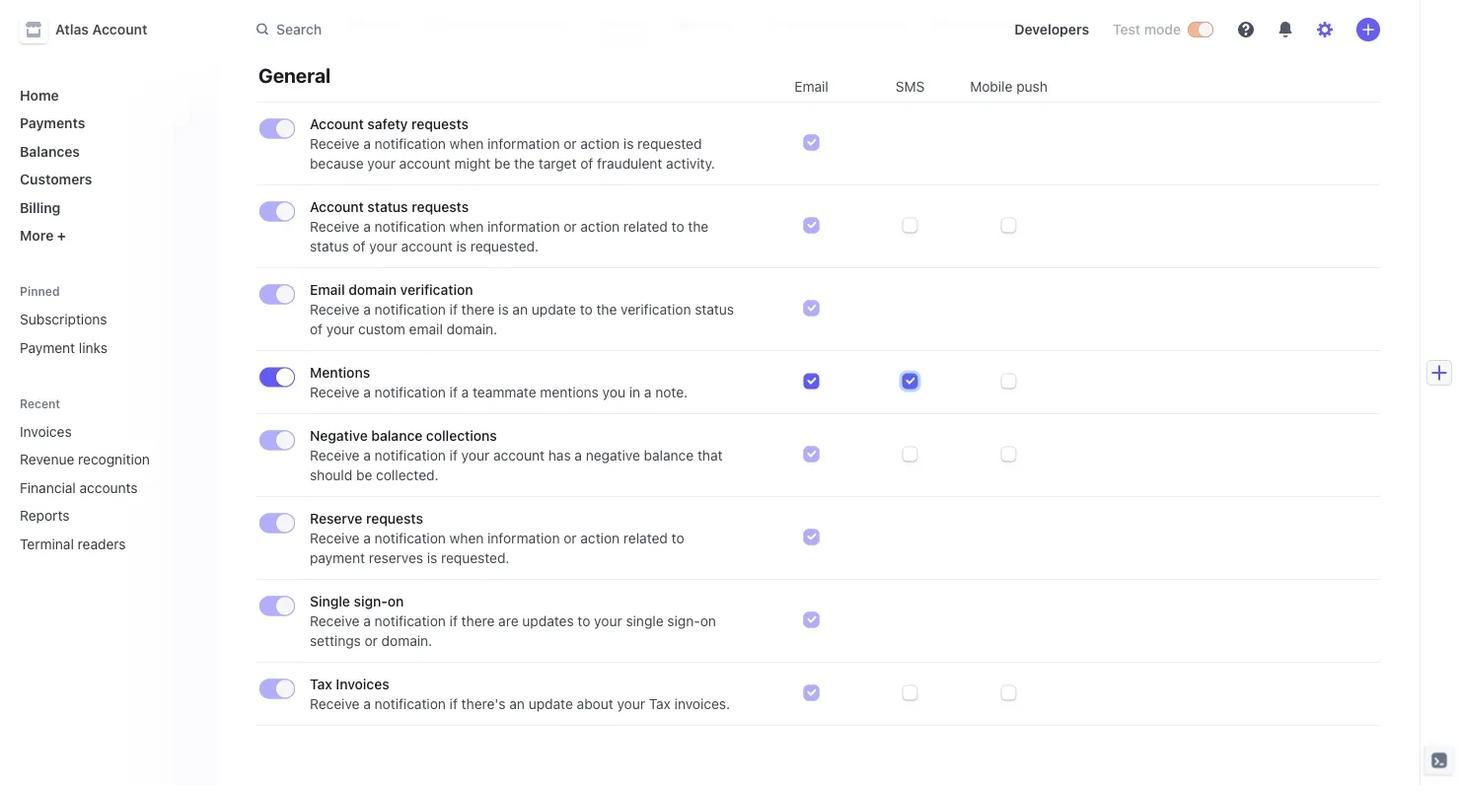 Task type: locate. For each thing, give the bounding box(es) containing it.
0 vertical spatial email
[[795, 78, 829, 95]]

Search search field
[[245, 12, 801, 48]]

2 notification from the top
[[375, 219, 446, 235]]

0 vertical spatial an
[[513, 302, 528, 318]]

balances left api
[[675, 16, 735, 33]]

safety
[[368, 116, 408, 132]]

0 vertical spatial be
[[495, 155, 511, 172]]

8 notification from the top
[[375, 696, 446, 713]]

is down might
[[456, 238, 467, 255]]

1 vertical spatial of
[[353, 238, 366, 255]]

requests up reserves
[[366, 511, 423, 527]]

updates
[[991, 16, 1045, 33], [522, 613, 574, 630]]

2 vertical spatial account
[[310, 199, 364, 215]]

verification up email
[[400, 282, 473, 298]]

2 vertical spatial the
[[597, 302, 617, 318]]

1 horizontal spatial be
[[495, 155, 511, 172]]

when down might
[[450, 219, 484, 235]]

1 vertical spatial email
[[310, 282, 345, 298]]

notification inside 'mentions receive a notification if a teammate mentions you in a note.'
[[375, 384, 446, 401]]

3 if from the top
[[450, 448, 458, 464]]

related up "single"
[[624, 531, 668, 547]]

0 horizontal spatial payments link
[[12, 107, 201, 139]]

readers
[[78, 536, 126, 552]]

should
[[310, 467, 353, 484]]

1 if from the top
[[450, 302, 458, 318]]

accounts down the recognition at left
[[79, 480, 138, 496]]

account inside account status requests receive a notification when information or action related to the status of your account is requested.
[[310, 199, 364, 215]]

5 notification from the top
[[375, 448, 446, 464]]

1 vertical spatial general
[[259, 63, 331, 86]]

is right reserves
[[427, 550, 438, 567]]

invoices link
[[12, 416, 174, 448]]

negative
[[310, 428, 368, 444]]

3 receive from the top
[[310, 302, 360, 318]]

is up 'mentions receive a notification if a teammate mentions you in a note.'
[[499, 302, 509, 318]]

receive up should
[[310, 448, 360, 464]]

an inside email domain verification receive a notification if there is an update to the verification status of your custom email domain.
[[513, 302, 528, 318]]

an up 'mentions receive a notification if a teammate mentions you in a note.'
[[513, 302, 528, 318]]

2 vertical spatial account
[[493, 448, 545, 464]]

account up email
[[401, 238, 453, 255]]

to inside account status requests receive a notification when information or action related to the status of your account is requested.
[[672, 219, 685, 235]]

notification inside reserve requests receive a notification when information or action related to payment reserves is requested.
[[375, 531, 446, 547]]

account left might
[[399, 155, 451, 172]]

receive down reserve
[[310, 531, 360, 547]]

payouts
[[350, 16, 403, 33]]

of right target on the top left of the page
[[581, 155, 593, 172]]

collected.
[[376, 467, 439, 484]]

requests inside account status requests receive a notification when information or action related to the status of your account is requested.
[[412, 199, 469, 215]]

1 when from the top
[[450, 136, 484, 152]]

accounts for financial accounts
[[79, 480, 138, 496]]

balances link
[[667, 7, 743, 42], [12, 135, 201, 167]]

links
[[79, 340, 108, 356]]

update up mentions
[[532, 302, 576, 318]]

1 vertical spatial tax
[[649, 696, 671, 713]]

0 horizontal spatial accounts
[[79, 480, 138, 496]]

1 vertical spatial balance
[[644, 448, 694, 464]]

1 vertical spatial payments link
[[12, 107, 201, 139]]

0 vertical spatial invoices
[[20, 423, 72, 440]]

the down activity.
[[688, 219, 709, 235]]

0 horizontal spatial tax
[[310, 677, 332, 693]]

action up fraudulent
[[581, 136, 620, 152]]

notification down email
[[375, 384, 446, 401]]

or up target on the top left of the page
[[564, 136, 577, 152]]

notification down reserves
[[375, 613, 446, 630]]

payment links link
[[12, 332, 201, 364]]

2 vertical spatial information
[[488, 531, 560, 547]]

email left domain
[[310, 282, 345, 298]]

2 horizontal spatial the
[[688, 219, 709, 235]]

0 vertical spatial payments
[[257, 16, 322, 33]]

or inside reserve requests receive a notification when information or action related to payment reserves is requested.
[[564, 531, 577, 547]]

1 vertical spatial an
[[510, 696, 525, 713]]

1 vertical spatial requests
[[412, 199, 469, 215]]

1 vertical spatial accounts
[[79, 480, 138, 496]]

on right "single"
[[701, 613, 716, 630]]

2 vertical spatial action
[[581, 531, 620, 547]]

email inside email domain verification receive a notification if there is an update to the verification status of your custom email domain.
[[310, 282, 345, 298]]

of inside account status requests receive a notification when information or action related to the status of your account is requested.
[[353, 238, 366, 255]]

invoices inside tax invoices receive a notification if there's an update about your tax invoices.
[[336, 677, 389, 693]]

1 vertical spatial action
[[581, 219, 620, 235]]

there for are
[[462, 613, 495, 630]]

requested. up email domain verification receive a notification if there is an update to the verification status of your custom email domain.
[[471, 238, 539, 255]]

1 vertical spatial invoices
[[336, 677, 389, 693]]

1 horizontal spatial payments link
[[249, 7, 330, 42]]

be right might
[[495, 155, 511, 172]]

when up single sign-on receive a notification if there are updates to your single sign-on settings or domain.
[[450, 531, 484, 547]]

payments link left payouts link
[[249, 7, 330, 42]]

1 horizontal spatial general
[[595, 16, 647, 33]]

requests for account status requests
[[412, 199, 469, 215]]

1 vertical spatial update
[[529, 696, 573, 713]]

1 there from the top
[[462, 302, 495, 318]]

sign- right "single"
[[668, 613, 701, 630]]

invoices
[[20, 423, 72, 440], [336, 677, 389, 693]]

receive inside account status requests receive a notification when information or action related to the status of your account is requested.
[[310, 219, 360, 235]]

balance left that
[[644, 448, 694, 464]]

2 receive from the top
[[310, 219, 360, 235]]

0 vertical spatial verification
[[400, 282, 473, 298]]

invoices down 'settings'
[[336, 677, 389, 693]]

an right there's
[[510, 696, 525, 713]]

a inside tax invoices receive a notification if there's an update about your tax invoices.
[[363, 696, 371, 713]]

balances up customers
[[20, 143, 80, 159]]

receive down 'settings'
[[310, 696, 360, 713]]

an
[[513, 302, 528, 318], [510, 696, 525, 713]]

your inside email domain verification receive a notification if there is an update to the verification status of your custom email domain.
[[327, 321, 355, 338]]

of up domain
[[353, 238, 366, 255]]

notification down safety
[[375, 136, 446, 152]]

2 there from the top
[[462, 613, 495, 630]]

2 horizontal spatial of
[[581, 155, 593, 172]]

product updates
[[935, 16, 1045, 33]]

be inside account safety requests receive a notification when information or action is requested because your account might be the target of fraudulent activity.
[[495, 155, 511, 172]]

requests inside reserve requests receive a notification when information or action related to payment reserves is requested.
[[366, 511, 423, 527]]

8 receive from the top
[[310, 696, 360, 713]]

1 receive from the top
[[310, 136, 360, 152]]

requests for account safety requests
[[412, 116, 469, 132]]

requested. up are
[[441, 550, 510, 567]]

0 vertical spatial update
[[532, 302, 576, 318]]

there
[[462, 302, 495, 318], [462, 613, 495, 630]]

0 vertical spatial action
[[581, 136, 620, 152]]

there inside single sign-on receive a notification if there are updates to your single sign-on settings or domain.
[[462, 613, 495, 630]]

1 horizontal spatial on
[[701, 613, 716, 630]]

1 horizontal spatial accounts
[[507, 16, 568, 33]]

notification inside tax invoices receive a notification if there's an update about your tax invoices.
[[375, 696, 446, 713]]

0 horizontal spatial email
[[310, 282, 345, 298]]

1 vertical spatial updates
[[522, 613, 574, 630]]

7 notification from the top
[[375, 613, 446, 630]]

is inside account status requests receive a notification when information or action related to the status of your account is requested.
[[456, 238, 467, 255]]

the inside account safety requests receive a notification when information or action is requested because your account might be the target of fraudulent activity.
[[514, 155, 535, 172]]

action down fraudulent
[[581, 219, 620, 235]]

or inside account safety requests receive a notification when information or action is requested because your account might be the target of fraudulent activity.
[[564, 136, 577, 152]]

0 vertical spatial related
[[624, 219, 668, 235]]

requests down might
[[412, 199, 469, 215]]

if left there's
[[450, 696, 458, 713]]

1 vertical spatial the
[[688, 219, 709, 235]]

related down fraudulent
[[624, 219, 668, 235]]

when
[[450, 136, 484, 152], [450, 219, 484, 235], [450, 531, 484, 547]]

5 if from the top
[[450, 696, 458, 713]]

verification
[[400, 282, 473, 298], [621, 302, 691, 318]]

1 vertical spatial domain.
[[382, 633, 432, 649]]

0 vertical spatial balances
[[675, 16, 735, 33]]

tab list
[[249, 7, 1381, 43]]

action inside account safety requests receive a notification when information or action is requested because your account might be the target of fraudulent activity.
[[581, 136, 620, 152]]

customers link
[[12, 163, 201, 195]]

account up because
[[310, 116, 364, 132]]

0 horizontal spatial status
[[310, 238, 349, 255]]

2 when from the top
[[450, 219, 484, 235]]

information inside account status requests receive a notification when information or action related to the status of your account is requested.
[[488, 219, 560, 235]]

payments link
[[249, 7, 330, 42], [12, 107, 201, 139]]

mode
[[1145, 21, 1181, 38]]

related
[[624, 219, 668, 235], [624, 531, 668, 547]]

1 vertical spatial account
[[401, 238, 453, 255]]

action down the negative
[[581, 531, 620, 547]]

1 vertical spatial requested.
[[441, 550, 510, 567]]

update left about
[[529, 696, 573, 713]]

email down alerts
[[795, 78, 829, 95]]

if inside negative balance collections receive a notification if your account has a negative balance that should be collected.
[[450, 448, 458, 464]]

recent navigation links element
[[0, 395, 217, 560]]

3 when from the top
[[450, 531, 484, 547]]

might
[[455, 155, 491, 172]]

help image
[[1239, 22, 1255, 38]]

payments
[[257, 16, 322, 33], [20, 115, 85, 131]]

2 information from the top
[[488, 219, 560, 235]]

your
[[368, 155, 396, 172], [370, 238, 398, 255], [327, 321, 355, 338], [462, 448, 490, 464], [594, 613, 623, 630], [617, 696, 646, 713]]

0 vertical spatial domain.
[[447, 321, 498, 338]]

1 vertical spatial on
[[701, 613, 716, 630]]

balances link down home link
[[12, 135, 201, 167]]

1 horizontal spatial domain.
[[447, 321, 498, 338]]

account inside account safety requests receive a notification when information or action is requested because your account might be the target of fraudulent activity.
[[310, 116, 364, 132]]

there left are
[[462, 613, 495, 630]]

information down negative balance collections receive a notification if your account has a negative balance that should be collected.
[[488, 531, 560, 547]]

connected accounts link
[[423, 7, 576, 42]]

negative
[[586, 448, 640, 464]]

2 vertical spatial when
[[450, 531, 484, 547]]

0 horizontal spatial of
[[310, 321, 323, 338]]

1 vertical spatial when
[[450, 219, 484, 235]]

pinned navigation links element
[[12, 283, 201, 364]]

if down collections at the bottom left
[[450, 448, 458, 464]]

information for target
[[488, 136, 560, 152]]

the inside email domain verification receive a notification if there is an update to the verification status of your custom email domain.
[[597, 302, 617, 318]]

be right should
[[356, 467, 372, 484]]

verification up note.
[[621, 302, 691, 318]]

2 vertical spatial of
[[310, 321, 323, 338]]

0 vertical spatial of
[[581, 155, 593, 172]]

reserves
[[369, 550, 423, 567]]

1 horizontal spatial of
[[353, 238, 366, 255]]

tax down 'settings'
[[310, 677, 332, 693]]

notification inside account safety requests receive a notification when information or action is requested because your account might be the target of fraudulent activity.
[[375, 136, 446, 152]]

4 receive from the top
[[310, 384, 360, 401]]

0 vertical spatial the
[[514, 155, 535, 172]]

your left "single"
[[594, 613, 623, 630]]

on
[[388, 594, 404, 610], [701, 613, 716, 630]]

atlas account
[[55, 21, 147, 38]]

0 vertical spatial there
[[462, 302, 495, 318]]

notification inside email domain verification receive a notification if there is an update to the verification status of your custom email domain.
[[375, 302, 446, 318]]

1 vertical spatial verification
[[621, 302, 691, 318]]

updates right are
[[522, 613, 574, 630]]

2 vertical spatial requests
[[366, 511, 423, 527]]

in
[[629, 384, 641, 401]]

if left are
[[450, 613, 458, 630]]

when inside reserve requests receive a notification when information or action related to payment reserves is requested.
[[450, 531, 484, 547]]

your inside account status requests receive a notification when information or action related to the status of your account is requested.
[[370, 238, 398, 255]]

tax left invoices.
[[649, 696, 671, 713]]

requests inside account safety requests receive a notification when information or action is requested because your account might be the target of fraudulent activity.
[[412, 116, 469, 132]]

balance up collected.
[[372, 428, 423, 444]]

sign-
[[354, 594, 388, 610], [668, 613, 701, 630]]

2 related from the top
[[624, 531, 668, 547]]

3 action from the top
[[581, 531, 620, 547]]

custom
[[358, 321, 406, 338]]

payments down home
[[20, 115, 85, 131]]

action inside account status requests receive a notification when information or action related to the status of your account is requested.
[[581, 219, 620, 235]]

update inside tax invoices receive a notification if there's an update about your tax invoices.
[[529, 696, 573, 713]]

1 vertical spatial sign-
[[668, 613, 701, 630]]

4 if from the top
[[450, 613, 458, 630]]

0 horizontal spatial verification
[[400, 282, 473, 298]]

mentions
[[310, 365, 370, 381]]

requested. inside reserve requests receive a notification when information or action related to payment reserves is requested.
[[441, 550, 510, 567]]

0 vertical spatial accounts
[[507, 16, 568, 33]]

the inside account status requests receive a notification when information or action related to the status of your account is requested.
[[688, 219, 709, 235]]

0 vertical spatial when
[[450, 136, 484, 152]]

tab list containing payments
[[249, 7, 1381, 43]]

your inside negative balance collections receive a notification if your account has a negative balance that should be collected.
[[462, 448, 490, 464]]

0 vertical spatial general
[[595, 16, 647, 33]]

0 vertical spatial requested.
[[471, 238, 539, 255]]

1 horizontal spatial the
[[597, 302, 617, 318]]

0 vertical spatial balances link
[[667, 7, 743, 42]]

1 horizontal spatial status
[[368, 199, 408, 215]]

requests
[[412, 116, 469, 132], [412, 199, 469, 215], [366, 511, 423, 527]]

email
[[795, 78, 829, 95], [310, 282, 345, 298]]

when inside account status requests receive a notification when information or action related to the status of your account is requested.
[[450, 219, 484, 235]]

or down has
[[564, 531, 577, 547]]

revenue
[[20, 452, 74, 468]]

5 receive from the top
[[310, 448, 360, 464]]

0 vertical spatial tax
[[310, 677, 332, 693]]

more +
[[20, 228, 66, 244]]

0 vertical spatial account
[[92, 21, 147, 38]]

6 notification from the top
[[375, 531, 446, 547]]

accounts inside 'connected accounts' link
[[507, 16, 568, 33]]

receive down domain
[[310, 302, 360, 318]]

is
[[624, 136, 634, 152], [456, 238, 467, 255], [499, 302, 509, 318], [427, 550, 438, 567]]

receive up because
[[310, 136, 360, 152]]

3 notification from the top
[[375, 302, 446, 318]]

6 receive from the top
[[310, 531, 360, 547]]

information for requested.
[[488, 219, 560, 235]]

of inside account safety requests receive a notification when information or action is requested because your account might be the target of fraudulent activity.
[[581, 155, 593, 172]]

0 vertical spatial account
[[399, 155, 451, 172]]

domain.
[[447, 321, 498, 338], [382, 633, 432, 649]]

if up 'mentions receive a notification if a teammate mentions you in a note.'
[[450, 302, 458, 318]]

atlas
[[55, 21, 89, 38]]

0 horizontal spatial on
[[388, 594, 404, 610]]

on down reserves
[[388, 594, 404, 610]]

information inside account safety requests receive a notification when information or action is requested because your account might be the target of fraudulent activity.
[[488, 136, 560, 152]]

your right about
[[617, 696, 646, 713]]

2 action from the top
[[581, 219, 620, 235]]

that
[[698, 448, 723, 464]]

if inside email domain verification receive a notification if there is an update to the verification status of your custom email domain.
[[450, 302, 458, 318]]

collections
[[426, 428, 497, 444]]

requested.
[[471, 238, 539, 255], [441, 550, 510, 567]]

a inside account status requests receive a notification when information or action related to the status of your account is requested.
[[363, 219, 371, 235]]

accounts inside financial accounts link
[[79, 480, 138, 496]]

1 action from the top
[[581, 136, 620, 152]]

receive
[[310, 136, 360, 152], [310, 219, 360, 235], [310, 302, 360, 318], [310, 384, 360, 401], [310, 448, 360, 464], [310, 531, 360, 547], [310, 613, 360, 630], [310, 696, 360, 713]]

if
[[450, 302, 458, 318], [450, 384, 458, 401], [450, 448, 458, 464], [450, 613, 458, 630], [450, 696, 458, 713]]

receive inside account safety requests receive a notification when information or action is requested because your account might be the target of fraudulent activity.
[[310, 136, 360, 152]]

account left has
[[493, 448, 545, 464]]

0 vertical spatial information
[[488, 136, 560, 152]]

account inside account status requests receive a notification when information or action related to the status of your account is requested.
[[401, 238, 453, 255]]

updates inside single sign-on receive a notification if there are updates to your single sign-on settings or domain.
[[522, 613, 574, 630]]

notification left there's
[[375, 696, 446, 713]]

1 vertical spatial balances link
[[12, 135, 201, 167]]

the up the you
[[597, 302, 617, 318]]

0 vertical spatial updates
[[991, 16, 1045, 33]]

1 notification from the top
[[375, 136, 446, 152]]

single
[[310, 594, 350, 610]]

0 vertical spatial requests
[[412, 116, 469, 132]]

1 horizontal spatial balance
[[644, 448, 694, 464]]

receive inside tax invoices receive a notification if there's an update about your tax invoices.
[[310, 696, 360, 713]]

connected accounts
[[430, 16, 568, 33]]

when inside account safety requests receive a notification when information or action is requested because your account might be the target of fraudulent activity.
[[450, 136, 484, 152]]

account
[[92, 21, 147, 38], [310, 116, 364, 132], [310, 199, 364, 215]]

of up mentions
[[310, 321, 323, 338]]

domain. right email
[[447, 321, 498, 338]]

1 horizontal spatial balances
[[675, 16, 735, 33]]

1 related from the top
[[624, 219, 668, 235]]

customers
[[20, 171, 92, 188]]

updates right product
[[991, 16, 1045, 33]]

your down safety
[[368, 155, 396, 172]]

email for email domain verification receive a notification if there is an update to the verification status of your custom email domain.
[[310, 282, 345, 298]]

0 horizontal spatial balances link
[[12, 135, 201, 167]]

of
[[581, 155, 593, 172], [353, 238, 366, 255], [310, 321, 323, 338]]

payment links
[[20, 340, 108, 356]]

notification up domain
[[375, 219, 446, 235]]

notification up reserves
[[375, 531, 446, 547]]

1 vertical spatial related
[[624, 531, 668, 547]]

receive down mentions
[[310, 384, 360, 401]]

is inside account safety requests receive a notification when information or action is requested because your account might be the target of fraudulent activity.
[[624, 136, 634, 152]]

0 vertical spatial status
[[368, 199, 408, 215]]

information down target on the top left of the page
[[488, 219, 560, 235]]

7 receive from the top
[[310, 613, 360, 630]]

notification inside account status requests receive a notification when information or action related to the status of your account is requested.
[[375, 219, 446, 235]]

your down collections at the bottom left
[[462, 448, 490, 464]]

general
[[595, 16, 647, 33], [259, 63, 331, 86]]

1 information from the top
[[488, 136, 560, 152]]

domain. right 'settings'
[[382, 633, 432, 649]]

payments left payouts
[[257, 16, 322, 33]]

1 vertical spatial balances
[[20, 143, 80, 159]]

update
[[532, 302, 576, 318], [529, 696, 573, 713]]

is up fraudulent
[[624, 136, 634, 152]]

your left custom on the top left of the page
[[327, 321, 355, 338]]

your up domain
[[370, 238, 398, 255]]

accounts right connected
[[507, 16, 568, 33]]

0 horizontal spatial the
[[514, 155, 535, 172]]

recent element
[[0, 416, 217, 560]]

account right atlas at top
[[92, 21, 147, 38]]

a inside email domain verification receive a notification if there is an update to the verification status of your custom email domain.
[[363, 302, 371, 318]]

if inside tax invoices receive a notification if there's an update about your tax invoices.
[[450, 696, 458, 713]]

or inside account status requests receive a notification when information or action related to the status of your account is requested.
[[564, 219, 577, 235]]

product updates link
[[927, 7, 1053, 42]]

2 vertical spatial status
[[695, 302, 734, 318]]

status
[[368, 199, 408, 215], [310, 238, 349, 255], [695, 302, 734, 318]]

pinned element
[[12, 304, 201, 364]]

an inside tax invoices receive a notification if there's an update about your tax invoices.
[[510, 696, 525, 713]]

payment
[[20, 340, 75, 356]]

0 horizontal spatial be
[[356, 467, 372, 484]]

receive down because
[[310, 219, 360, 235]]

0 horizontal spatial balance
[[372, 428, 423, 444]]

the for related
[[688, 219, 709, 235]]

1 vertical spatial there
[[462, 613, 495, 630]]

alerts
[[789, 16, 826, 33]]

1 horizontal spatial updates
[[991, 16, 1045, 33]]

notification up email
[[375, 302, 446, 318]]

notification up collected.
[[375, 448, 446, 464]]

1 vertical spatial account
[[310, 116, 364, 132]]

to inside single sign-on receive a notification if there are updates to your single sign-on settings or domain.
[[578, 613, 591, 630]]

requests up might
[[412, 116, 469, 132]]

reserve requests receive a notification when information or action related to payment reserves is requested.
[[310, 511, 685, 567]]

if up collections at the bottom left
[[450, 384, 458, 401]]

invoices up revenue on the left bottom of page
[[20, 423, 72, 440]]

account inside account safety requests receive a notification when information or action is requested because your account might be the target of fraudulent activity.
[[399, 155, 451, 172]]

0 horizontal spatial updates
[[522, 613, 574, 630]]

accounts
[[507, 16, 568, 33], [79, 480, 138, 496]]

when up might
[[450, 136, 484, 152]]

4 notification from the top
[[375, 384, 446, 401]]

balances link left api
[[667, 7, 743, 42]]

1 vertical spatial payments
[[20, 115, 85, 131]]

payments link up customers link
[[12, 107, 201, 139]]

0 vertical spatial on
[[388, 594, 404, 610]]

2 if from the top
[[450, 384, 458, 401]]

sign- right single
[[354, 594, 388, 610]]

0 vertical spatial payments link
[[249, 7, 330, 42]]

receive inside single sign-on receive a notification if there are updates to your single sign-on settings or domain.
[[310, 613, 360, 630]]

there inside email domain verification receive a notification if there is an update to the verification status of your custom email domain.
[[462, 302, 495, 318]]

information up target on the top left of the page
[[488, 136, 560, 152]]

receive up 'settings'
[[310, 613, 360, 630]]

+
[[57, 228, 66, 244]]

or down target on the top left of the page
[[564, 219, 577, 235]]

subscriptions
[[20, 311, 107, 328]]

2 horizontal spatial status
[[695, 302, 734, 318]]

3 information from the top
[[488, 531, 560, 547]]

action
[[581, 136, 620, 152], [581, 219, 620, 235], [581, 531, 620, 547]]

0 horizontal spatial invoices
[[20, 423, 72, 440]]

your inside account safety requests receive a notification when information or action is requested because your account might be the target of fraudulent activity.
[[368, 155, 396, 172]]

or right 'settings'
[[365, 633, 378, 649]]

1 horizontal spatial verification
[[621, 302, 691, 318]]

the left target on the top left of the page
[[514, 155, 535, 172]]

if inside single sign-on receive a notification if there are updates to your single sign-on settings or domain.
[[450, 613, 458, 630]]

account
[[399, 155, 451, 172], [401, 238, 453, 255], [493, 448, 545, 464]]

account down because
[[310, 199, 364, 215]]

there up 'mentions receive a notification if a teammate mentions you in a note.'
[[462, 302, 495, 318]]

1 horizontal spatial invoices
[[336, 677, 389, 693]]

be
[[495, 155, 511, 172], [356, 467, 372, 484]]

general inside tab list
[[595, 16, 647, 33]]



Task type: vqa. For each thing, say whether or not it's contained in the screenshot.
the details
no



Task type: describe. For each thing, give the bounding box(es) containing it.
information inside reserve requests receive a notification when information or action related to payment reserves is requested.
[[488, 531, 560, 547]]

0 vertical spatial sign-
[[354, 594, 388, 610]]

1 horizontal spatial sign-
[[668, 613, 701, 630]]

requested. inside account status requests receive a notification when information or action related to the status of your account is requested.
[[471, 238, 539, 255]]

activity.
[[666, 155, 716, 172]]

payouts link
[[342, 7, 411, 42]]

1 horizontal spatial tax
[[649, 696, 671, 713]]

0 horizontal spatial general
[[259, 63, 331, 86]]

when for account status requests
[[450, 219, 484, 235]]

invoices.
[[675, 696, 730, 713]]

financial
[[20, 480, 76, 496]]

billing
[[20, 199, 61, 216]]

mobile push
[[970, 78, 1048, 95]]

payments link inside tab list
[[249, 7, 330, 42]]

financial accounts link
[[12, 472, 174, 504]]

status inside email domain verification receive a notification if there is an update to the verification status of your custom email domain.
[[695, 302, 734, 318]]

teammate
[[473, 384, 537, 401]]

account status requests receive a notification when information or action related to the status of your account is requested.
[[310, 199, 709, 255]]

account inside negative balance collections receive a notification if your account has a negative balance that should be collected.
[[493, 448, 545, 464]]

settings image
[[1318, 22, 1333, 38]]

action for related
[[581, 219, 620, 235]]

settings
[[310, 633, 361, 649]]

mobile
[[970, 78, 1013, 95]]

0 vertical spatial balance
[[372, 428, 423, 444]]

email domain verification receive a notification if there is an update to the verification status of your custom email domain.
[[310, 282, 734, 338]]

is inside email domain verification receive a notification if there is an update to the verification status of your custom email domain.
[[499, 302, 509, 318]]

note.
[[656, 384, 688, 401]]

fraudulent
[[597, 155, 663, 172]]

api
[[762, 16, 785, 33]]

revenue recognition link
[[12, 444, 174, 476]]

recognition
[[78, 452, 150, 468]]

core navigation links element
[[12, 79, 201, 252]]

terminal readers link
[[12, 528, 174, 560]]

about
[[577, 696, 614, 713]]

when for account safety requests
[[450, 136, 484, 152]]

home
[[20, 87, 59, 103]]

reports
[[20, 508, 70, 524]]

more
[[20, 228, 54, 244]]

1 horizontal spatial balances link
[[667, 7, 743, 42]]

mentions
[[540, 384, 599, 401]]

balances inside tab list
[[675, 16, 735, 33]]

api alerts and actions
[[762, 16, 907, 33]]

negative balance collections receive a notification if your account has a negative balance that should be collected.
[[310, 428, 723, 484]]

tax invoices receive a notification if there's an update about your tax invoices.
[[310, 677, 730, 713]]

domain. inside email domain verification receive a notification if there is an update to the verification status of your custom email domain.
[[447, 321, 498, 338]]

a inside reserve requests receive a notification when information or action related to payment reserves is requested.
[[363, 531, 371, 547]]

a inside account safety requests receive a notification when information or action is requested because your account might be the target of fraudulent activity.
[[363, 136, 371, 152]]

test mode
[[1113, 21, 1181, 38]]

your inside tax invoices receive a notification if there's an update about your tax invoices.
[[617, 696, 646, 713]]

updates inside tab list
[[991, 16, 1045, 33]]

sms
[[896, 78, 925, 95]]

requested
[[638, 136, 702, 152]]

general link
[[587, 7, 655, 42]]

invoices inside invoices link
[[20, 423, 72, 440]]

subscriptions link
[[12, 304, 201, 336]]

account inside button
[[92, 21, 147, 38]]

domain. inside single sign-on receive a notification if there are updates to your single sign-on settings or domain.
[[382, 633, 432, 649]]

payments inside tab list
[[257, 16, 322, 33]]

home link
[[12, 79, 201, 111]]

action for is
[[581, 136, 620, 152]]

billing link
[[12, 191, 201, 224]]

single sign-on receive a notification if there are updates to your single sign-on settings or domain.
[[310, 594, 716, 649]]

receive inside email domain verification receive a notification if there is an update to the verification status of your custom email domain.
[[310, 302, 360, 318]]

if inside 'mentions receive a notification if a teammate mentions you in a note.'
[[450, 384, 458, 401]]

because
[[310, 155, 364, 172]]

terminal
[[20, 536, 74, 552]]

to inside reserve requests receive a notification when information or action related to payment reserves is requested.
[[672, 531, 685, 547]]

update inside email domain verification receive a notification if there is an update to the verification status of your custom email domain.
[[532, 302, 576, 318]]

if for on
[[450, 613, 458, 630]]

api alerts and actions link
[[754, 7, 915, 42]]

financial accounts
[[20, 480, 138, 496]]

notification inside single sign-on receive a notification if there are updates to your single sign-on settings or domain.
[[375, 613, 446, 630]]

accounts for connected accounts
[[507, 16, 568, 33]]

related inside account status requests receive a notification when information or action related to the status of your account is requested.
[[624, 219, 668, 235]]

account for account status requests receive a notification when information or action related to the status of your account is requested.
[[310, 199, 364, 215]]

product
[[935, 16, 987, 33]]

payments inside core navigation links element
[[20, 115, 85, 131]]

developers link
[[1007, 14, 1098, 45]]

be inside negative balance collections receive a notification if your account has a negative balance that should be collected.
[[356, 467, 372, 484]]

action inside reserve requests receive a notification when information or action related to payment reserves is requested.
[[581, 531, 620, 547]]

recent
[[20, 397, 60, 410]]

account for account safety requests receive a notification when information or action is requested because your account might be the target of fraudulent activity.
[[310, 116, 364, 132]]

revenue recognition
[[20, 452, 150, 468]]

actions
[[858, 16, 907, 33]]

receive inside reserve requests receive a notification when information or action related to payment reserves is requested.
[[310, 531, 360, 547]]

notification inside negative balance collections receive a notification if your account has a negative balance that should be collected.
[[375, 448, 446, 464]]

there for is
[[462, 302, 495, 318]]

payment
[[310, 550, 365, 567]]

is inside reserve requests receive a notification when information or action related to payment reserves is requested.
[[427, 550, 438, 567]]

reserve
[[310, 511, 363, 527]]

related inside reserve requests receive a notification when information or action related to payment reserves is requested.
[[624, 531, 668, 547]]

pinned
[[20, 285, 60, 298]]

test
[[1113, 21, 1141, 38]]

target
[[539, 155, 577, 172]]

to inside email domain verification receive a notification if there is an update to the verification status of your custom email domain.
[[580, 302, 593, 318]]

atlas account button
[[20, 16, 167, 43]]

developers
[[1015, 21, 1090, 38]]

receive inside 'mentions receive a notification if a teammate mentions you in a note.'
[[310, 384, 360, 401]]

Search text field
[[245, 12, 801, 48]]

domain
[[349, 282, 397, 298]]

of inside email domain verification receive a notification if there is an update to the verification status of your custom email domain.
[[310, 321, 323, 338]]

you
[[603, 384, 626, 401]]

reports link
[[12, 500, 174, 532]]

terminal readers
[[20, 536, 126, 552]]

a inside single sign-on receive a notification if there are updates to your single sign-on settings or domain.
[[363, 613, 371, 630]]

mentions receive a notification if a teammate mentions you in a note.
[[310, 365, 688, 401]]

email for email
[[795, 78, 829, 95]]

has
[[549, 448, 571, 464]]

single
[[626, 613, 664, 630]]

or inside single sign-on receive a notification if there are updates to your single sign-on settings or domain.
[[365, 633, 378, 649]]

account safety requests receive a notification when information or action is requested because your account might be the target of fraudulent activity.
[[310, 116, 716, 172]]

if for verification
[[450, 302, 458, 318]]

email
[[409, 321, 443, 338]]

if for collections
[[450, 448, 458, 464]]

connected
[[430, 16, 503, 33]]

1 vertical spatial status
[[310, 238, 349, 255]]

your inside single sign-on receive a notification if there are updates to your single sign-on settings or domain.
[[594, 613, 623, 630]]

the for update
[[597, 302, 617, 318]]

receive inside negative balance collections receive a notification if your account has a negative balance that should be collected.
[[310, 448, 360, 464]]

there's
[[462, 696, 506, 713]]

and
[[830, 16, 855, 33]]

push
[[1017, 78, 1048, 95]]

are
[[499, 613, 519, 630]]

search
[[276, 21, 322, 37]]

balances inside core navigation links element
[[20, 143, 80, 159]]



